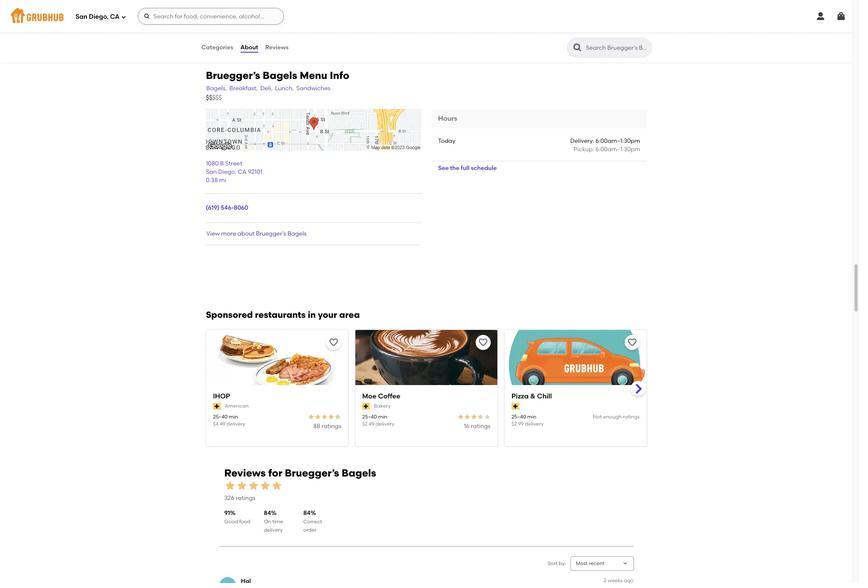 Task type: locate. For each thing, give the bounding box(es) containing it.
92101
[[248, 169, 263, 176]]

0.38
[[206, 177, 218, 184]]

bruegger's up 'breakfast,'
[[206, 69, 260, 82]]

1 84 from the left
[[264, 510, 271, 517]]

1 vertical spatial bagels
[[288, 230, 307, 237]]

svg image
[[816, 11, 826, 21], [837, 11, 847, 21], [144, 13, 151, 20]]

0 horizontal spatial save this restaurant image
[[479, 338, 489, 348]]

mi
[[219, 177, 226, 184]]

see the full schedule
[[439, 165, 497, 172]]

moe coffee logo image
[[356, 330, 498, 400]]

84 up on
[[264, 510, 271, 517]]

0 vertical spatial 6:00am–1:30pm
[[596, 138, 641, 145]]

reviews right about
[[265, 44, 289, 51]]

menu
[[300, 69, 328, 82]]

sort by:
[[548, 561, 566, 567]]

84 inside 84 correct order
[[304, 510, 311, 517]]

1 vertical spatial reviews
[[224, 467, 266, 479]]

Search for food, convenience, alcohol... search field
[[138, 8, 284, 25]]

ratings for 88 ratings
[[322, 423, 342, 430]]

2 84 from the left
[[304, 510, 311, 517]]

delivery down time
[[264, 528, 283, 534]]

min inside 25–40 min $4.49 delivery
[[229, 414, 238, 420]]

bruegger's right for
[[285, 467, 339, 479]]

25–40 for moe coffee
[[363, 414, 377, 420]]

ratings right 326 on the left bottom of the page
[[236, 495, 256, 502]]

min down american
[[229, 414, 238, 420]]

reviews up 326 ratings
[[224, 467, 266, 479]]

0 horizontal spatial 25–40
[[213, 414, 228, 420]]

2 6:00am–1:30pm from the top
[[596, 146, 641, 153]]

chill
[[538, 393, 553, 400]]

ca right ,
[[238, 169, 247, 176]]

1 6:00am–1:30pm from the top
[[596, 138, 641, 145]]

save this restaurant image
[[479, 338, 489, 348], [628, 338, 638, 348]]

2 subscription pass image from the left
[[512, 403, 520, 410]]

correct
[[304, 519, 322, 525]]

6:00am–1:30pm up pickup: 6:00am–1:30pm
[[596, 138, 641, 145]]

0 horizontal spatial 84
[[264, 510, 271, 517]]

reviews for bruegger's bagels
[[224, 467, 377, 479]]

delivery for moe coffee
[[376, 422, 395, 427]]

1 horizontal spatial save this restaurant button
[[476, 335, 491, 350]]

Search Bruegger's Bagels search field
[[586, 44, 650, 52]]

0 horizontal spatial save this restaurant button
[[327, 335, 342, 350]]

delivery inside 25–40 min $2.49 delivery
[[376, 422, 395, 427]]

0 vertical spatial ca
[[110, 13, 120, 20]]

1 25–40 from the left
[[213, 414, 228, 420]]

2 save this restaurant image from the left
[[628, 338, 638, 348]]

subscription pass image
[[363, 403, 371, 410], [512, 403, 520, 410]]

restaurants
[[255, 310, 306, 320]]

1 vertical spatial 6:00am–1:30pm
[[596, 146, 641, 153]]

0 horizontal spatial svg image
[[144, 13, 151, 20]]

deli,
[[261, 85, 273, 92]]

3 min from the left
[[528, 414, 537, 420]]

1 horizontal spatial san
[[206, 169, 217, 176]]

0 vertical spatial san
[[76, 13, 87, 20]]

1 horizontal spatial 25–40
[[363, 414, 377, 420]]

1 vertical spatial ca
[[238, 169, 247, 176]]

view more about bruegger's bagels
[[207, 230, 307, 237]]

2 min from the left
[[378, 414, 388, 420]]

reviews inside button
[[265, 44, 289, 51]]

84 inside the 84 on time delivery
[[264, 510, 271, 517]]

1 min from the left
[[229, 414, 238, 420]]

2 horizontal spatial min
[[528, 414, 537, 420]]

main navigation navigation
[[0, 0, 854, 33]]

1 horizontal spatial 84
[[304, 510, 311, 517]]

your
[[318, 310, 337, 320]]

0 vertical spatial bruegger's
[[206, 69, 260, 82]]

san diego, ca
[[76, 13, 120, 20]]

ratings
[[624, 414, 640, 420], [322, 423, 342, 430], [471, 423, 491, 430], [236, 495, 256, 502]]

91 good food
[[224, 510, 251, 525]]

0 horizontal spatial san
[[76, 13, 87, 20]]

delivery right $2.49
[[376, 422, 395, 427]]

subscription pass image down pizza at the right
[[512, 403, 520, 410]]

about
[[238, 230, 255, 237]]

schedule
[[471, 165, 497, 172]]

subscription pass image down moe
[[363, 403, 371, 410]]

about
[[241, 44, 258, 51]]

0 horizontal spatial ca
[[110, 13, 120, 20]]

san
[[76, 13, 87, 20], [206, 169, 217, 176]]

delivery inside 25–40 min $4.49 delivery
[[227, 422, 246, 427]]

1 horizontal spatial subscription pass image
[[512, 403, 520, 410]]

2 25–40 from the left
[[363, 414, 377, 420]]

min down pizza & chill on the bottom
[[528, 414, 537, 420]]

84 up correct
[[304, 510, 311, 517]]

bruegger's
[[206, 69, 260, 82], [256, 230, 286, 237], [285, 467, 339, 479]]

ca
[[110, 13, 120, 20], [238, 169, 247, 176]]

b
[[220, 160, 224, 167]]

san left 'diego,'
[[76, 13, 87, 20]]

(619) 546-8060
[[206, 205, 248, 212]]

1 save this restaurant image from the left
[[479, 338, 489, 348]]

about button
[[240, 33, 259, 63]]

moe coffee link
[[363, 392, 491, 402]]

save this restaurant button for moe
[[476, 335, 491, 350]]

ratings for 16 ratings
[[471, 423, 491, 430]]

25–40 inside 25–40 min $4.49 delivery
[[213, 414, 228, 420]]

pickup: 6:00am–1:30pm
[[574, 146, 641, 153]]

25–40 up $2.99
[[512, 414, 527, 420]]

1 save this restaurant button from the left
[[327, 335, 342, 350]]

reviews for reviews for bruegger's bagels
[[224, 467, 266, 479]]

bruegger's right about
[[256, 230, 286, 237]]

min for ihop
[[229, 414, 238, 420]]

25–40 up $4.49
[[213, 414, 228, 420]]

min down bakery at the bottom left of the page
[[378, 414, 388, 420]]

ca left svg icon
[[110, 13, 120, 20]]

on
[[264, 519, 271, 525]]

save this restaurant image for moe coffee
[[479, 338, 489, 348]]

1 horizontal spatial ca
[[238, 169, 247, 176]]

0 vertical spatial reviews
[[265, 44, 289, 51]]

for
[[268, 467, 283, 479]]

min inside 25–40 min $2.49 delivery
[[378, 414, 388, 420]]

diego
[[218, 169, 235, 176]]

6:00am–1:30pm down delivery: 6:00am–1:30pm on the right top
[[596, 146, 641, 153]]

3 save this restaurant button from the left
[[625, 335, 640, 350]]

american
[[225, 404, 249, 409]]

84 for 84 correct order
[[304, 510, 311, 517]]

deli, button
[[260, 84, 273, 94]]

3 25–40 from the left
[[512, 414, 527, 420]]

ratings right 88
[[322, 423, 342, 430]]

1 subscription pass image from the left
[[363, 403, 371, 410]]

bagels
[[263, 69, 298, 82], [288, 230, 307, 237], [342, 467, 377, 479]]

lunch,
[[275, 85, 294, 92]]

delivery inside 25–40 min $2.99 delivery
[[525, 422, 544, 427]]

breakfast, button
[[229, 84, 259, 94]]

6:00am–1:30pm
[[596, 138, 641, 145], [596, 146, 641, 153]]

6:00am–1:30pm for pickup: 6:00am–1:30pm
[[596, 146, 641, 153]]

0 horizontal spatial min
[[229, 414, 238, 420]]

delivery
[[227, 422, 246, 427], [376, 422, 395, 427], [525, 422, 544, 427], [264, 528, 283, 534]]

546-
[[221, 205, 234, 212]]

25–40 inside 25–40 min $2.99 delivery
[[512, 414, 527, 420]]

min
[[229, 414, 238, 420], [378, 414, 388, 420], [528, 414, 537, 420]]

1 horizontal spatial min
[[378, 414, 388, 420]]

moe
[[363, 393, 377, 400]]

2 horizontal spatial 25–40
[[512, 414, 527, 420]]

ratings right enough
[[624, 414, 640, 420]]

25–40 inside 25–40 min $2.49 delivery
[[363, 414, 377, 420]]

(619)
[[206, 205, 220, 212]]

0 horizontal spatial subscription pass image
[[363, 403, 371, 410]]

(619) 546-8060 button
[[206, 204, 248, 213]]

25–40 up $2.49
[[363, 414, 377, 420]]

most
[[576, 561, 588, 567]]

1 horizontal spatial save this restaurant image
[[628, 338, 638, 348]]

min inside 25–40 min $2.99 delivery
[[528, 414, 537, 420]]

sandwiches
[[297, 85, 331, 92]]

84
[[264, 510, 271, 517], [304, 510, 311, 517]]

area
[[340, 310, 360, 320]]

street
[[225, 160, 242, 167]]

2 save this restaurant button from the left
[[476, 335, 491, 350]]

delivery right $2.99
[[525, 422, 544, 427]]

Sort by: field
[[576, 560, 605, 568]]

ratings right 16
[[471, 423, 491, 430]]

1 vertical spatial bruegger's
[[256, 230, 286, 237]]

san up the 0.38
[[206, 169, 217, 176]]

delivery right $4.49
[[227, 422, 246, 427]]

star icon image
[[308, 414, 315, 421], [315, 414, 322, 421], [322, 414, 328, 421], [328, 414, 335, 421], [335, 414, 342, 421], [335, 414, 342, 421], [458, 414, 464, 421], [464, 414, 471, 421], [471, 414, 478, 421], [478, 414, 484, 421], [478, 414, 484, 421], [484, 414, 491, 421], [224, 480, 236, 492], [236, 480, 248, 492], [248, 480, 260, 492], [260, 480, 271, 492], [271, 480, 283, 492]]

2 horizontal spatial save this restaurant button
[[625, 335, 640, 350]]

25–40
[[213, 414, 228, 420], [363, 414, 377, 420], [512, 414, 527, 420]]

1 vertical spatial san
[[206, 169, 217, 176]]

pizza
[[512, 393, 529, 400]]



Task type: vqa. For each thing, say whether or not it's contained in the screenshot.


Task type: describe. For each thing, give the bounding box(es) containing it.
see
[[439, 165, 449, 172]]

0 vertical spatial bagels
[[263, 69, 298, 82]]

recent
[[589, 561, 605, 567]]

not enough ratings
[[594, 414, 640, 420]]

time
[[273, 519, 284, 525]]

save this restaurant image
[[329, 338, 339, 348]]

bagels,
[[207, 85, 227, 92]]

ratings for 326 ratings
[[236, 495, 256, 502]]

sort
[[548, 561, 558, 567]]

order
[[304, 528, 317, 534]]

ca inside 1080 b street san diego , ca 92101 0.38 mi
[[238, 169, 247, 176]]

breakfast,
[[230, 85, 258, 92]]

$$
[[206, 94, 213, 101]]

save this restaurant image for pizza & chill
[[628, 338, 638, 348]]

min for pizza & chill
[[528, 414, 537, 420]]

svg image
[[121, 14, 126, 19]]

san inside main navigation navigation
[[76, 13, 87, 20]]

delivery inside the 84 on time delivery
[[264, 528, 283, 534]]

san inside 1080 b street san diego , ca 92101 0.38 mi
[[206, 169, 217, 176]]

more
[[221, 230, 236, 237]]

delivery: 6:00am–1:30pm
[[571, 138, 641, 145]]

2 vertical spatial bagels
[[342, 467, 377, 479]]

bruegger's bagels menu info
[[206, 69, 350, 82]]

25–40 for ihop
[[213, 414, 228, 420]]

8060
[[234, 205, 248, 212]]

25–40 min $2.49 delivery
[[363, 414, 395, 427]]

caret down icon image
[[622, 561, 629, 567]]

pizza & chill link
[[512, 392, 640, 402]]

$2.49
[[363, 422, 375, 427]]

sponsored restaurants in your area
[[206, 310, 360, 320]]

pickup:
[[574, 146, 595, 153]]

6:00am–1:30pm for delivery: 6:00am–1:30pm
[[596, 138, 641, 145]]

sponsored
[[206, 310, 253, 320]]

84 on time delivery
[[264, 510, 284, 534]]

see the full schedule button
[[432, 161, 504, 176]]

84 for 84 on time delivery
[[264, 510, 271, 517]]

bagels, button
[[206, 84, 228, 94]]

delivery:
[[571, 138, 595, 145]]

1080 b street san diego , ca 92101 0.38 mi
[[206, 160, 263, 184]]

enough
[[604, 414, 622, 420]]

categories button
[[201, 33, 234, 63]]

today
[[439, 138, 456, 145]]

25–40 min $4.49 delivery
[[213, 414, 246, 427]]

bakery
[[374, 404, 391, 409]]

min for moe coffee
[[378, 414, 388, 420]]

ihop logo image
[[207, 330, 348, 400]]

1080
[[206, 160, 219, 167]]

lunch, button
[[275, 84, 295, 94]]

16
[[464, 423, 470, 430]]

bagels, breakfast, deli, lunch, sandwiches
[[207, 85, 331, 92]]

delivery for pizza & chill
[[525, 422, 544, 427]]

subscription pass image
[[213, 403, 222, 410]]

info
[[330, 69, 350, 82]]

326 ratings
[[224, 495, 256, 502]]

25–40 for pizza & chill
[[512, 414, 527, 420]]

full
[[461, 165, 470, 172]]

25–40 min $2.99 delivery
[[512, 414, 544, 427]]

diego,
[[89, 13, 109, 20]]

reviews button
[[265, 33, 289, 63]]

326
[[224, 495, 235, 502]]

good
[[224, 519, 238, 525]]

not
[[594, 414, 603, 420]]

delivery for ihop
[[227, 422, 246, 427]]

categories
[[202, 44, 234, 51]]

&
[[531, 393, 536, 400]]

88
[[314, 423, 321, 430]]

in
[[308, 310, 316, 320]]

$$$$$
[[206, 94, 222, 101]]

pizza & chill logo image
[[505, 330, 647, 400]]

food
[[239, 519, 251, 525]]

84 correct order
[[304, 510, 322, 534]]

91
[[224, 510, 230, 517]]

16 ratings
[[464, 423, 491, 430]]

most recent
[[576, 561, 605, 567]]

$2.99
[[512, 422, 524, 427]]

1 horizontal spatial svg image
[[816, 11, 826, 21]]

2 vertical spatial bruegger's
[[285, 467, 339, 479]]

hours
[[439, 115, 458, 123]]

pizza & chill
[[512, 393, 553, 400]]

2 horizontal spatial svg image
[[837, 11, 847, 21]]

by:
[[559, 561, 566, 567]]

sandwiches button
[[296, 84, 331, 94]]

reviews for reviews
[[265, 44, 289, 51]]

view
[[207, 230, 220, 237]]

ca inside main navigation navigation
[[110, 13, 120, 20]]

search icon image
[[573, 43, 583, 53]]

,
[[235, 169, 237, 176]]

ihop link
[[213, 392, 342, 402]]

88 ratings
[[314, 423, 342, 430]]

$4.49
[[213, 422, 226, 427]]

save this restaurant button for pizza
[[625, 335, 640, 350]]

moe coffee
[[363, 393, 401, 400]]

the
[[451, 165, 460, 172]]

ihop
[[213, 393, 230, 400]]



